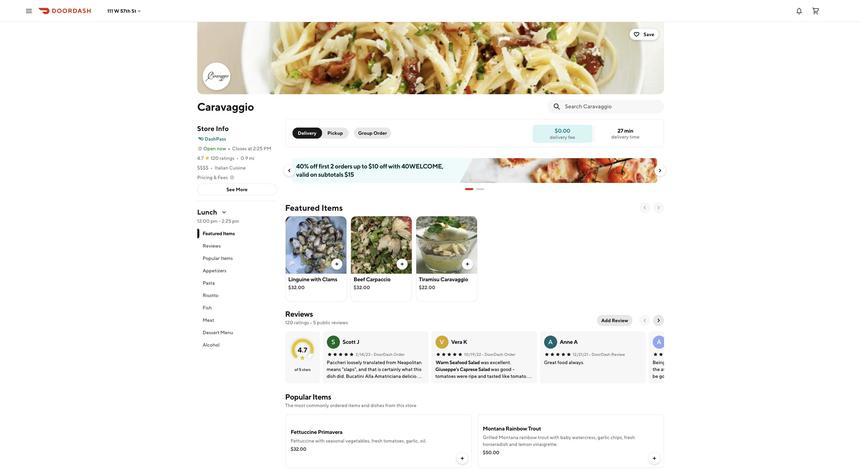 Task type: locate. For each thing, give the bounding box(es) containing it.
2 horizontal spatial order
[[504, 352, 516, 357]]

fettuccine left seasonal
[[291, 438, 314, 444]]

0 vertical spatial and
[[361, 403, 370, 408]]

seasonal
[[326, 438, 345, 444]]

featured items heading
[[285, 202, 343, 213]]

with left clams
[[311, 276, 321, 283]]

pm left -
[[211, 218, 218, 224]]

a down next icon
[[657, 338, 662, 346]]

rainbow
[[520, 435, 537, 440]]

1 horizontal spatial add item to cart image
[[652, 456, 657, 461]]

linguine
[[288, 276, 310, 283]]

0 vertical spatial reviews
[[203, 243, 221, 249]]

save
[[644, 32, 655, 37]]

caravaggio inside tiramisu caravaggio $22.00
[[441, 276, 468, 283]]

fettuccine
[[291, 429, 317, 435], [291, 438, 314, 444]]

tiramisu
[[419, 276, 440, 283]]

0 vertical spatial fettuccine
[[291, 429, 317, 435]]

1 horizontal spatial 2:25
[[253, 146, 263, 151]]

dishes
[[371, 403, 384, 408]]

0 vertical spatial 120
[[211, 155, 219, 161]]

menu
[[220, 330, 233, 335]]

pasta button
[[197, 277, 277, 289]]

and right items
[[361, 403, 370, 408]]

salad down 10/19/22
[[468, 360, 480, 365]]

ratings up italian
[[220, 155, 235, 161]]

1 doordash from the left
[[374, 352, 393, 357]]

10/19/22
[[464, 352, 481, 357]]

$0.00 delivery fee
[[550, 127, 575, 140]]

1 vertical spatial and
[[509, 442, 518, 447]]

1 fettuccine from the top
[[291, 429, 317, 435]]

doordash right 2/14/23
[[374, 352, 393, 357]]

pm right -
[[232, 218, 239, 224]]

most
[[295, 403, 305, 408]]

reviews up popular items
[[203, 243, 221, 249]]

reviews inside button
[[203, 243, 221, 249]]

1 horizontal spatial and
[[509, 442, 518, 447]]

5 left 'public'
[[313, 320, 316, 325]]

0 horizontal spatial • doordash order
[[371, 352, 405, 357]]

1 vertical spatial caravaggio
[[441, 276, 468, 283]]

review down add review
[[612, 352, 625, 357]]

giuseppe's caprese salad button
[[436, 366, 490, 373]]

with left baby
[[550, 435, 560, 440]]

reviews for reviews 120 ratings • 5 public reviews
[[285, 310, 313, 318]]

featured down 'valid'
[[285, 203, 320, 213]]

reviews
[[203, 243, 221, 249], [285, 310, 313, 318]]

horseradish
[[483, 442, 508, 447]]

• right 2/14/23
[[371, 352, 373, 357]]

closes
[[232, 146, 247, 151]]

0 horizontal spatial and
[[361, 403, 370, 408]]

• doordash order for v
[[482, 352, 516, 357]]

4.7 up the of 5 stars
[[298, 346, 307, 354]]

notification bell image
[[795, 7, 804, 15]]

items
[[322, 203, 343, 213], [223, 231, 235, 236], [221, 256, 233, 261], [313, 392, 331, 401]]

• right 10/19/22
[[482, 352, 484, 357]]

vinaigrette.
[[533, 442, 558, 447]]

1 horizontal spatial fresh
[[624, 435, 635, 440]]

with inside fettuccine primavera fettuccine with seasonal vegetables, fresh tomatoes, garlic, oil. $32.00
[[315, 438, 325, 444]]

menus image
[[221, 209, 227, 215]]

$15
[[345, 171, 354, 178]]

reviews link
[[285, 310, 313, 318]]

doordash right 12/21/21
[[592, 352, 611, 357]]

0 horizontal spatial ratings
[[220, 155, 235, 161]]

previous button of carousel image
[[287, 168, 292, 173]]

0 horizontal spatial off
[[310, 163, 318, 170]]

garlic,
[[406, 438, 419, 444]]

next image
[[656, 318, 661, 323]]

popular
[[203, 256, 220, 261], [285, 392, 311, 401]]

orders
[[335, 163, 352, 170]]

items down subtotals
[[322, 203, 343, 213]]

Pickup radio
[[318, 128, 349, 139]]

with right $10 at the left
[[388, 163, 400, 170]]

1 horizontal spatial reviews
[[285, 310, 313, 318]]

120 ratings •
[[211, 155, 239, 161]]

2 horizontal spatial doordash
[[592, 352, 611, 357]]

fee
[[568, 134, 575, 140]]

order
[[374, 130, 387, 136], [394, 352, 405, 357], [504, 352, 516, 357]]

1 vertical spatial 2:25
[[222, 218, 231, 224]]

doordash right 10/19/22
[[485, 352, 504, 357]]

see
[[227, 187, 235, 192]]

2:25 for pm
[[222, 218, 231, 224]]

popular for popular items the most commonly ordered items and dishes from this store
[[285, 392, 311, 401]]

and inside popular items the most commonly ordered items and dishes from this store
[[361, 403, 370, 408]]

popular up most
[[285, 392, 311, 401]]

fettuccine primavera fettuccine with seasonal vegetables, fresh tomatoes, garlic, oil. $32.00
[[291, 429, 427, 452]]

1 • doordash order from the left
[[371, 352, 405, 357]]

pricing & fees button
[[197, 174, 235, 181]]

off up on
[[310, 163, 318, 170]]

0 horizontal spatial 120
[[211, 155, 219, 161]]

1 horizontal spatial 120
[[285, 320, 293, 325]]

1 vertical spatial featured
[[203, 231, 222, 236]]

0 horizontal spatial 4.7
[[197, 155, 204, 161]]

montana up grilled
[[483, 425, 505, 432]]

1 horizontal spatial pm
[[232, 218, 239, 224]]

0 vertical spatial 4.7
[[197, 155, 204, 161]]

caravaggio image
[[197, 22, 664, 94], [203, 63, 230, 89]]

• doordash order
[[371, 352, 405, 357], [482, 352, 516, 357]]

open
[[203, 146, 216, 151]]

montana down rainbow
[[499, 435, 519, 440]]

1 horizontal spatial caravaggio
[[441, 276, 468, 283]]

fresh inside montana rainbow trout grilled montana rainbow trout with baby watercress, garlic chips, fresh horseradish and lemon vinaigrette. $50.00
[[624, 435, 635, 440]]

vera k
[[451, 339, 467, 345]]

of 5 stars
[[295, 367, 311, 372]]

salad right caprese
[[479, 367, 490, 372]]

popular inside button
[[203, 256, 220, 261]]

pm
[[264, 146, 271, 151]]

0 horizontal spatial pm
[[211, 218, 218, 224]]

0 horizontal spatial fresh
[[372, 438, 383, 444]]

pricing
[[197, 175, 213, 180]]

0 horizontal spatial featured items
[[203, 231, 235, 236]]

2:25 right at
[[253, 146, 263, 151]]

0 horizontal spatial order
[[374, 130, 387, 136]]

1 horizontal spatial doordash
[[485, 352, 504, 357]]

featured down 12:00 pm - 2:25 pm
[[203, 231, 222, 236]]

1 vertical spatial fettuccine
[[291, 438, 314, 444]]

of
[[295, 367, 298, 372]]

1 horizontal spatial off
[[380, 163, 387, 170]]

st
[[132, 8, 136, 14]]

review inside button
[[612, 318, 628, 323]]

fish button
[[197, 302, 277, 314]]

0 horizontal spatial popular
[[203, 256, 220, 261]]

add
[[602, 318, 611, 323]]

1 vertical spatial featured items
[[203, 231, 235, 236]]

1 vertical spatial 5
[[299, 367, 301, 372]]

1 pm from the left
[[211, 218, 218, 224]]

0 horizontal spatial add item to cart image
[[399, 261, 405, 267]]

items up commonly
[[313, 392, 331, 401]]

previous image
[[642, 318, 648, 323]]

1 horizontal spatial popular
[[285, 392, 311, 401]]

• doordash review
[[589, 352, 625, 357]]

0 vertical spatial review
[[612, 318, 628, 323]]

0 vertical spatial 2:25
[[253, 146, 263, 151]]

info
[[216, 124, 229, 132]]

2 doordash from the left
[[485, 352, 504, 357]]

ratings
[[220, 155, 235, 161], [294, 320, 309, 325]]

• left 'public'
[[310, 320, 312, 325]]

reviews 120 ratings • 5 public reviews
[[285, 310, 348, 325]]

• doordash order for s
[[371, 352, 405, 357]]

120 down reviews link
[[285, 320, 293, 325]]

carpaccio
[[366, 276, 391, 283]]

0 horizontal spatial 2:25
[[222, 218, 231, 224]]

first
[[319, 163, 329, 170]]

1 delivery from the left
[[612, 134, 629, 140]]

group
[[358, 130, 373, 136]]

and left the lemon
[[509, 442, 518, 447]]

0 horizontal spatial delivery
[[550, 134, 567, 140]]

4.7 up $$$$
[[197, 155, 204, 161]]

salad
[[468, 360, 480, 365], [479, 367, 490, 372]]

items up appetizers button
[[221, 256, 233, 261]]

beef carpaccio image
[[351, 216, 412, 274]]

caravaggio right the tiramisu
[[441, 276, 468, 283]]

a right anne
[[574, 339, 578, 345]]

grilled
[[483, 435, 498, 440]]

1 vertical spatial 120
[[285, 320, 293, 325]]

delivery left time on the top right of the page
[[612, 134, 629, 140]]

items
[[349, 403, 360, 408]]

• right 12/21/21
[[589, 352, 591, 357]]

next button of carousel image
[[657, 168, 663, 173]]

0 vertical spatial caravaggio
[[197, 100, 254, 113]]

doordash
[[374, 352, 393, 357], [485, 352, 504, 357], [592, 352, 611, 357]]

0 vertical spatial featured
[[285, 203, 320, 213]]

delivery inside $0.00 delivery fee
[[550, 134, 567, 140]]

featured items down 12:00 pm - 2:25 pm
[[203, 231, 235, 236]]

add item to cart image
[[334, 261, 340, 267], [465, 261, 470, 267], [460, 456, 465, 461]]

5
[[313, 320, 316, 325], [299, 367, 301, 372]]

appetizers button
[[197, 264, 277, 277]]

review right add
[[612, 318, 628, 323]]

with
[[388, 163, 400, 170], [311, 276, 321, 283], [550, 435, 560, 440], [315, 438, 325, 444]]

caravaggio up info
[[197, 100, 254, 113]]

1 vertical spatial 4.7
[[298, 346, 307, 354]]

order methods option group
[[292, 128, 349, 139]]

reviews inside reviews 120 ratings • 5 public reviews
[[285, 310, 313, 318]]

previous button of carousel image
[[642, 205, 648, 210]]

fettuccine left primavera
[[291, 429, 317, 435]]

40%
[[296, 163, 309, 170]]

1 horizontal spatial ratings
[[294, 320, 309, 325]]

1 horizontal spatial featured
[[285, 203, 320, 213]]

popular inside popular items the most commonly ordered items and dishes from this store
[[285, 392, 311, 401]]

0 horizontal spatial doordash
[[374, 352, 393, 357]]

off right $10 at the left
[[380, 163, 387, 170]]

3 doordash from the left
[[592, 352, 611, 357]]

0 vertical spatial add item to cart image
[[399, 261, 405, 267]]

italian
[[215, 165, 228, 171]]

2 • doordash order from the left
[[482, 352, 516, 357]]

5 right of
[[299, 367, 301, 372]]

delivery
[[612, 134, 629, 140], [550, 134, 567, 140]]

and
[[361, 403, 370, 408], [509, 442, 518, 447]]

doordash for v
[[485, 352, 504, 357]]

anne a
[[560, 339, 578, 345]]

5 inside reviews 120 ratings • 5 public reviews
[[313, 320, 316, 325]]

2 pm from the left
[[232, 218, 239, 224]]

1 vertical spatial reviews
[[285, 310, 313, 318]]

delivery down $0.00
[[550, 134, 567, 140]]

1 vertical spatial ratings
[[294, 320, 309, 325]]

1 vertical spatial popular
[[285, 392, 311, 401]]

1 horizontal spatial order
[[394, 352, 405, 357]]

12:00 pm - 2:25 pm
[[197, 218, 239, 224]]

this
[[397, 403, 405, 408]]

0 vertical spatial montana
[[483, 425, 505, 432]]

0 horizontal spatial reviews
[[203, 243, 221, 249]]

featured items
[[285, 203, 343, 213], [203, 231, 235, 236]]

4.7
[[197, 155, 204, 161], [298, 346, 307, 354]]

alcohol
[[203, 342, 220, 348]]

reviews down 'linguine with clams $32.00'
[[285, 310, 313, 318]]

cuisine
[[229, 165, 246, 171]]

1 vertical spatial salad
[[479, 367, 490, 372]]

111 w 57th st button
[[107, 8, 142, 14]]

reviews for reviews
[[203, 243, 221, 249]]

a left anne
[[548, 338, 553, 346]]

linguine with clams image
[[286, 216, 346, 274]]

add review button
[[597, 315, 633, 326]]

store
[[406, 403, 417, 408]]

12:00
[[197, 218, 210, 224]]

tiramisu caravaggio image
[[416, 216, 477, 274]]

with inside the 40% off first 2 orders up to $10 off with 40welcome, valid on subtotals $15
[[388, 163, 400, 170]]

2:25 right -
[[222, 218, 231, 224]]

• doordash order right 2/14/23
[[371, 352, 405, 357]]

1 horizontal spatial 5
[[313, 320, 316, 325]]

1 horizontal spatial delivery
[[612, 134, 629, 140]]

0 vertical spatial popular
[[203, 256, 220, 261]]

1 vertical spatial montana
[[499, 435, 519, 440]]

with down primavera
[[315, 438, 325, 444]]

2:25
[[253, 146, 263, 151], [222, 218, 231, 224]]

• doordash order right 10/19/22
[[482, 352, 516, 357]]

popular items the most commonly ordered items and dishes from this store
[[285, 392, 417, 408]]

1 horizontal spatial • doordash order
[[482, 352, 516, 357]]

fresh right the chips,
[[624, 435, 635, 440]]

Delivery radio
[[292, 128, 322, 139]]

$32.00 inside the beef carpaccio $32.00
[[354, 285, 370, 290]]

open menu image
[[25, 7, 33, 15]]

add item to cart image
[[399, 261, 405, 267], [652, 456, 657, 461]]

2 delivery from the left
[[550, 134, 567, 140]]

popular up appetizers
[[203, 256, 220, 261]]

0 horizontal spatial a
[[548, 338, 553, 346]]

fresh left tomatoes,
[[372, 438, 383, 444]]

ratings down reviews link
[[294, 320, 309, 325]]

120 down "open now"
[[211, 155, 219, 161]]

0 vertical spatial 5
[[313, 320, 316, 325]]

1 horizontal spatial featured items
[[285, 203, 343, 213]]

featured items down on
[[285, 203, 343, 213]]

items up reviews button
[[223, 231, 235, 236]]



Task type: vqa. For each thing, say whether or not it's contained in the screenshot.


Task type: describe. For each thing, give the bounding box(es) containing it.
2 fettuccine from the top
[[291, 438, 314, 444]]

0 vertical spatial featured items
[[285, 203, 343, 213]]

lemon
[[519, 442, 532, 447]]

27
[[618, 128, 624, 134]]

dessert menu button
[[197, 326, 277, 339]]

garlic
[[598, 435, 610, 440]]

s
[[332, 338, 335, 346]]

valid
[[296, 171, 309, 178]]

$50.00
[[483, 450, 500, 455]]

$0.00
[[555, 127, 571, 134]]

• inside reviews 120 ratings • 5 public reviews
[[310, 320, 312, 325]]

chips,
[[611, 435, 623, 440]]

dashpass
[[205, 136, 226, 142]]

featured inside heading
[[285, 203, 320, 213]]

ordered
[[330, 403, 348, 408]]

0 horizontal spatial caravaggio
[[197, 100, 254, 113]]

add item to cart image for tiramisu caravaggio
[[465, 261, 470, 267]]

watercress,
[[572, 435, 597, 440]]

add review
[[602, 318, 628, 323]]

scott
[[343, 339, 356, 345]]

pricing & fees
[[197, 175, 228, 180]]

see more
[[227, 187, 248, 192]]

up
[[354, 163, 361, 170]]

oil.
[[420, 438, 427, 444]]

time
[[630, 134, 640, 140]]

Item Search search field
[[565, 103, 659, 110]]

order inside button
[[374, 130, 387, 136]]

group order
[[358, 130, 387, 136]]

2/14/23
[[356, 352, 371, 357]]

and inside montana rainbow trout grilled montana rainbow trout with baby watercress, garlic chips, fresh horseradish and lemon vinaigrette. $50.00
[[509, 442, 518, 447]]

popular for popular items
[[203, 256, 220, 261]]

risotto button
[[197, 289, 277, 302]]

items inside button
[[221, 256, 233, 261]]

$10
[[369, 163, 379, 170]]

subtotals
[[318, 171, 343, 178]]

fresh inside fettuccine primavera fettuccine with seasonal vegetables, fresh tomatoes, garlic, oil. $32.00
[[372, 438, 383, 444]]

• right now
[[228, 146, 230, 151]]

$22.00
[[419, 285, 436, 290]]

at
[[248, 146, 252, 151]]

12/21/21
[[573, 352, 589, 357]]

0 vertical spatial salad
[[468, 360, 480, 365]]

items inside popular items the most commonly ordered items and dishes from this store
[[313, 392, 331, 401]]

fees
[[218, 175, 228, 180]]

primavera
[[318, 429, 343, 435]]

stars
[[302, 367, 311, 372]]

open now
[[203, 146, 226, 151]]

doordash for a
[[592, 352, 611, 357]]

0 horizontal spatial featured
[[203, 231, 222, 236]]

delivery inside "27 min delivery time"
[[612, 134, 629, 140]]

the
[[285, 403, 294, 408]]

• right $$$$
[[211, 165, 213, 171]]

trout
[[538, 435, 549, 440]]

2
[[331, 163, 334, 170]]

reviews
[[332, 320, 348, 325]]

see more button
[[198, 184, 277, 195]]

warm
[[436, 360, 449, 365]]

giuseppe's
[[436, 367, 459, 372]]

items inside heading
[[322, 203, 343, 213]]

27 min delivery time
[[612, 128, 640, 140]]

more
[[236, 187, 248, 192]]

public
[[317, 320, 331, 325]]

1 horizontal spatial 4.7
[[298, 346, 307, 354]]

0 items, open order cart image
[[812, 7, 820, 15]]

appetizers
[[203, 268, 227, 273]]

save button
[[630, 29, 659, 40]]

scott j
[[343, 339, 359, 345]]

0 vertical spatial ratings
[[220, 155, 235, 161]]

add item to cart image for linguine with clams
[[334, 261, 340, 267]]

min
[[624, 128, 634, 134]]

order for v
[[504, 352, 516, 357]]

0.9
[[241, 155, 248, 161]]

anne
[[560, 339, 573, 345]]

pasta
[[203, 280, 215, 286]]

2 off from the left
[[380, 163, 387, 170]]

-
[[219, 218, 221, 224]]

popular items button
[[197, 252, 277, 264]]

$32.00 inside 'linguine with clams $32.00'
[[288, 285, 305, 290]]

store
[[197, 124, 215, 132]]

doordash for s
[[374, 352, 393, 357]]

trout
[[528, 425, 541, 432]]

risotto
[[203, 293, 219, 298]]

with inside 'linguine with clams $32.00'
[[311, 276, 321, 283]]

1 horizontal spatial a
[[574, 339, 578, 345]]

$32.00 inside fettuccine primavera fettuccine with seasonal vegetables, fresh tomatoes, garlic, oil. $32.00
[[291, 446, 306, 452]]

v
[[440, 338, 444, 346]]

j
[[357, 339, 359, 345]]

delivery
[[298, 130, 317, 136]]

1 vertical spatial add item to cart image
[[652, 456, 657, 461]]

meat
[[203, 317, 214, 323]]

group order button
[[354, 128, 391, 139]]

• left 0.9
[[237, 155, 239, 161]]

111 w 57th st
[[107, 8, 136, 14]]

ratings inside reviews 120 ratings • 5 public reviews
[[294, 320, 309, 325]]

tiramisu caravaggio $22.00
[[419, 276, 468, 290]]

beef
[[354, 276, 365, 283]]

caprese
[[460, 367, 478, 372]]

now
[[217, 146, 226, 151]]

clams
[[322, 276, 337, 283]]

1 off from the left
[[310, 163, 318, 170]]

reviews button
[[197, 240, 277, 252]]

0 horizontal spatial 5
[[299, 367, 301, 372]]

0.9 mi
[[241, 155, 254, 161]]

k
[[463, 339, 467, 345]]

next button of carousel image
[[656, 205, 661, 210]]

$$$$
[[197, 165, 209, 171]]

select promotional banner element
[[465, 183, 484, 195]]

lunch
[[197, 208, 217, 216]]

120 inside reviews 120 ratings • 5 public reviews
[[285, 320, 293, 325]]

• closes at 2:25 pm
[[228, 146, 271, 151]]

2 horizontal spatial a
[[657, 338, 662, 346]]

2:25 for pm
[[253, 146, 263, 151]]

baby
[[561, 435, 571, 440]]

order for s
[[394, 352, 405, 357]]

with inside montana rainbow trout grilled montana rainbow trout with baby watercress, garlic chips, fresh horseradish and lemon vinaigrette. $50.00
[[550, 435, 560, 440]]

1 vertical spatial review
[[612, 352, 625, 357]]

rainbow
[[506, 425, 527, 432]]



